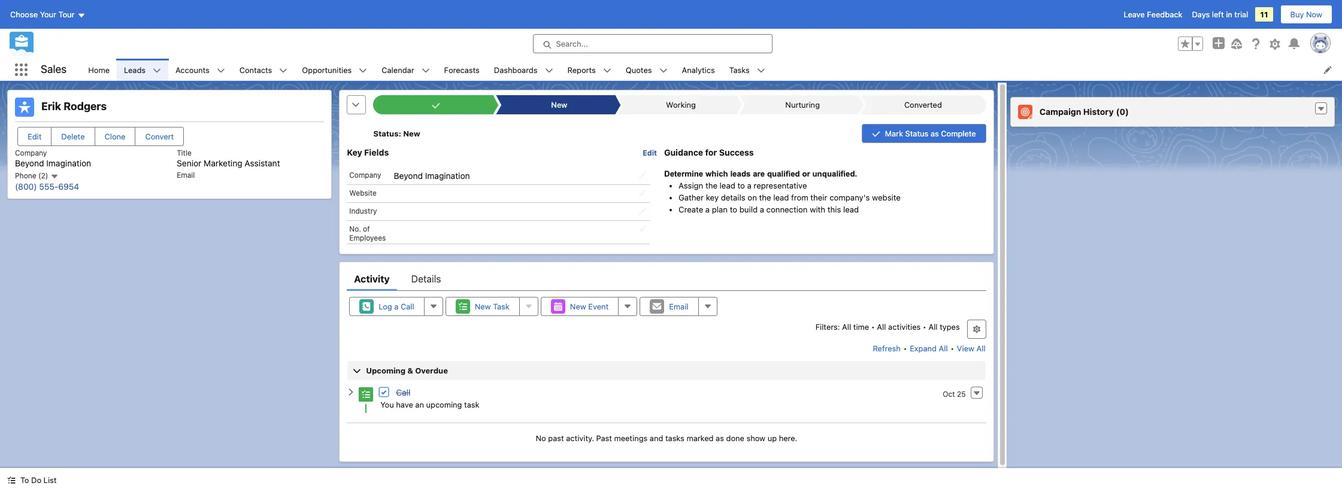 Task type: locate. For each thing, give the bounding box(es) containing it.
0 horizontal spatial email
[[177, 171, 195, 180]]

campaign history (0)
[[1040, 107, 1129, 117]]

choose
[[10, 10, 38, 19]]

all left types
[[929, 322, 938, 332]]

group
[[1178, 37, 1203, 51]]

text default image inside tasks list item
[[757, 66, 765, 75]]

0 vertical spatial as
[[931, 129, 939, 138]]

0 vertical spatial imagination
[[46, 158, 91, 168]]

0 horizontal spatial imagination
[[46, 158, 91, 168]]

new down reports link
[[551, 100, 567, 110]]

lead down company's
[[843, 205, 859, 214]]

new inside path options list box
[[551, 100, 567, 110]]

new left task
[[475, 302, 491, 311]]

0 horizontal spatial lead
[[720, 181, 736, 190]]

clone button
[[94, 127, 136, 146]]

details
[[721, 193, 746, 202]]

2 status from the left
[[905, 129, 929, 138]]

the right on
[[759, 193, 771, 202]]

guidance for success
[[664, 147, 754, 158]]

view all link
[[957, 339, 986, 358]]

the up key
[[706, 181, 718, 190]]

as left the done
[[716, 434, 724, 443]]

convert button
[[135, 127, 184, 146]]

text default image left reports link
[[545, 66, 553, 75]]

representative
[[754, 181, 807, 190]]

upcoming
[[426, 400, 462, 410]]

1 vertical spatial the
[[759, 193, 771, 202]]

edit up company beyond imagination
[[28, 132, 42, 141]]

forecasts link
[[437, 59, 487, 81]]

lead down the representative
[[773, 193, 789, 202]]

text default image left to
[[7, 476, 16, 485]]

0 horizontal spatial beyond
[[15, 158, 44, 168]]

0 horizontal spatial status
[[373, 129, 399, 138]]

campaign
[[1040, 107, 1082, 117]]

1 vertical spatial lead
[[773, 193, 789, 202]]

imagination inside company beyond imagination
[[46, 158, 91, 168]]

for
[[705, 147, 717, 158]]

as left "complete"
[[931, 129, 939, 138]]

2 horizontal spatial lead
[[843, 205, 859, 214]]

text default image right leads
[[153, 66, 161, 75]]

email
[[177, 171, 195, 180], [669, 302, 689, 311]]

industry
[[349, 207, 377, 216]]

tab list
[[347, 267, 986, 291]]

text default image right (2)
[[50, 172, 59, 181]]

text default image for reports
[[603, 66, 612, 75]]

&
[[408, 366, 413, 375]]

1 horizontal spatial beyond
[[394, 171, 423, 181]]

all
[[842, 322, 851, 332], [877, 322, 886, 332], [929, 322, 938, 332], [939, 344, 948, 353], [977, 344, 986, 353]]

company down edit button
[[15, 149, 47, 158]]

1 horizontal spatial company
[[349, 171, 381, 180]]

marked
[[687, 434, 714, 443]]

text default image
[[153, 66, 161, 75], [217, 66, 225, 75], [359, 66, 367, 75], [545, 66, 553, 75], [659, 66, 668, 75], [50, 172, 59, 181], [347, 388, 355, 397], [7, 476, 16, 485]]

of
[[363, 224, 370, 233]]

1 vertical spatial company
[[349, 171, 381, 180]]

text default image
[[279, 66, 288, 75], [421, 66, 430, 75], [603, 66, 612, 75], [757, 66, 765, 75], [1317, 105, 1326, 113]]

1 vertical spatial call
[[396, 387, 411, 398]]

company's
[[830, 193, 870, 202]]

lead up the details at the right top
[[720, 181, 736, 190]]

new for new event
[[570, 302, 586, 311]]

quotes
[[626, 65, 652, 75]]

beyond up phone (2)
[[15, 158, 44, 168]]

on
[[748, 193, 757, 202]]

call inside button
[[401, 302, 414, 311]]

accounts link
[[168, 59, 217, 81]]

list
[[81, 59, 1342, 81]]

25
[[957, 390, 966, 399]]

text default image inside calendar list item
[[421, 66, 430, 75]]

dashboards
[[494, 65, 538, 75]]

status right mark
[[905, 129, 929, 138]]

path options list box
[[373, 95, 986, 114]]

text default image inside reports list item
[[603, 66, 612, 75]]

edit link
[[643, 148, 657, 158]]

:
[[399, 129, 401, 138]]

• left expand on the bottom right of page
[[904, 344, 907, 353]]

a right "log"
[[394, 302, 399, 311]]

this
[[828, 205, 841, 214]]

no. of employees
[[349, 224, 386, 242]]

in
[[1226, 10, 1233, 19]]

1 horizontal spatial email
[[669, 302, 689, 311]]

leave feedback
[[1124, 10, 1183, 19]]

status inside button
[[905, 129, 929, 138]]

0 vertical spatial beyond
[[15, 158, 44, 168]]

company for company beyond imagination
[[15, 149, 47, 158]]

erik
[[41, 100, 61, 113]]

text default image inside to do list button
[[7, 476, 16, 485]]

expand all button
[[909, 339, 949, 358]]

upcoming & overdue
[[366, 366, 448, 375]]

list containing home
[[81, 59, 1342, 81]]

as
[[931, 129, 939, 138], [716, 434, 724, 443]]

call
[[401, 302, 414, 311], [396, 387, 411, 398]]

0 horizontal spatial company
[[15, 149, 47, 158]]

new left the event
[[570, 302, 586, 311]]

(0)
[[1116, 107, 1129, 117]]

activities
[[888, 322, 921, 332]]

contacts
[[239, 65, 272, 75]]

and
[[650, 434, 663, 443]]

0 horizontal spatial edit
[[28, 132, 42, 141]]

tour
[[58, 10, 75, 19]]

list
[[44, 476, 57, 485]]

edit inside button
[[28, 132, 42, 141]]

1 vertical spatial email
[[669, 302, 689, 311]]

new for new task
[[475, 302, 491, 311]]

• right activities
[[923, 322, 927, 332]]

with
[[810, 205, 826, 214]]

oct
[[943, 390, 955, 399]]

from
[[791, 193, 809, 202]]

text default image inside 'contacts' list item
[[279, 66, 288, 75]]

text default image left calendar link
[[359, 66, 367, 75]]

forecasts
[[444, 65, 480, 75]]

text default image right accounts at the left of the page
[[217, 66, 225, 75]]

task
[[493, 302, 510, 311]]

do
[[31, 476, 41, 485]]

status
[[373, 129, 399, 138], [905, 129, 929, 138]]

0 vertical spatial call
[[401, 302, 414, 311]]

new task button
[[446, 297, 520, 316]]

1 horizontal spatial status
[[905, 129, 929, 138]]

status up fields
[[373, 129, 399, 138]]

6954
[[58, 182, 79, 192]]

call up have at bottom left
[[396, 387, 411, 398]]

beyond down the ':'
[[394, 171, 423, 181]]

guidance
[[664, 147, 703, 158]]

text default image inside phone (2) popup button
[[50, 172, 59, 181]]

text default image inside leads list item
[[153, 66, 161, 75]]

all right time
[[877, 322, 886, 332]]

0 horizontal spatial the
[[706, 181, 718, 190]]

1 vertical spatial beyond
[[394, 171, 423, 181]]

text default image left task icon
[[347, 388, 355, 397]]

call right "log"
[[401, 302, 414, 311]]

sales
[[41, 63, 67, 76]]

tasks link
[[722, 59, 757, 81]]

to down the leads
[[738, 181, 745, 190]]

history
[[1084, 107, 1114, 117]]

the
[[706, 181, 718, 190], [759, 193, 771, 202]]

0 vertical spatial company
[[15, 149, 47, 158]]

to down the details at the right top
[[730, 205, 737, 214]]

0 vertical spatial to
[[738, 181, 745, 190]]

a inside button
[[394, 302, 399, 311]]

company inside company beyond imagination
[[15, 149, 47, 158]]

beyond
[[15, 158, 44, 168], [394, 171, 423, 181]]

buy
[[1291, 10, 1304, 19]]

title senior marketing assistant
[[177, 149, 280, 168]]

buy now
[[1291, 10, 1323, 19]]

leads list item
[[117, 59, 168, 81]]

company beyond imagination
[[15, 149, 91, 168]]

0 vertical spatial lead
[[720, 181, 736, 190]]

past
[[548, 434, 564, 443]]

1 vertical spatial edit
[[643, 149, 657, 158]]

have
[[396, 400, 413, 410]]

company up website
[[349, 171, 381, 180]]

oct 25
[[943, 390, 966, 399]]

refresh
[[873, 344, 901, 353]]

1 horizontal spatial the
[[759, 193, 771, 202]]

1 horizontal spatial imagination
[[425, 171, 470, 181]]

gather
[[679, 193, 704, 202]]

reports list item
[[560, 59, 619, 81]]

reports link
[[560, 59, 603, 81]]

1 horizontal spatial as
[[931, 129, 939, 138]]

1 vertical spatial to
[[730, 205, 737, 214]]

0 vertical spatial edit
[[28, 132, 42, 141]]

text default image right the quotes
[[659, 66, 668, 75]]

edit left 'guidance'
[[643, 149, 657, 158]]

2 vertical spatial lead
[[843, 205, 859, 214]]

contacts link
[[232, 59, 279, 81]]

lead image
[[15, 98, 34, 117]]

text default image inside opportunities list item
[[359, 66, 367, 75]]

1 vertical spatial as
[[716, 434, 724, 443]]

mark status as complete button
[[862, 124, 986, 143]]

(2)
[[38, 171, 48, 180]]

leads
[[730, 169, 751, 178]]

here.
[[779, 434, 798, 443]]

new
[[551, 100, 567, 110], [403, 129, 420, 138], [475, 302, 491, 311], [570, 302, 586, 311]]

accounts
[[176, 65, 209, 75]]



Task type: describe. For each thing, give the bounding box(es) containing it.
call link
[[396, 387, 411, 398]]

tab list containing activity
[[347, 267, 986, 291]]

new task
[[475, 302, 510, 311]]

text default image inside accounts list item
[[217, 66, 225, 75]]

left
[[1212, 10, 1224, 19]]

key
[[347, 147, 362, 158]]

refresh button
[[872, 339, 902, 358]]

filters: all time • all activities • all types
[[816, 322, 960, 332]]

1 status from the left
[[373, 129, 399, 138]]

calendar link
[[375, 59, 421, 81]]

tasks
[[729, 65, 750, 75]]

your
[[40, 10, 56, 19]]

text default image for contacts
[[279, 66, 288, 75]]

all left time
[[842, 322, 851, 332]]

555-
[[39, 182, 58, 192]]

or
[[802, 169, 810, 178]]

working
[[666, 100, 696, 110]]

a up on
[[747, 181, 752, 190]]

opportunities
[[302, 65, 352, 75]]

delete
[[61, 132, 85, 141]]

senior
[[177, 158, 202, 168]]

you have an upcoming task
[[381, 400, 480, 410]]

days left in trial
[[1192, 10, 1249, 19]]

unqualified.
[[813, 169, 857, 178]]

0 vertical spatial email
[[177, 171, 195, 180]]

1 horizontal spatial lead
[[773, 193, 789, 202]]

text default image inside dashboards list item
[[545, 66, 553, 75]]

home
[[88, 65, 110, 75]]

status : new
[[373, 129, 420, 138]]

details
[[411, 274, 441, 284]]

employees
[[349, 233, 386, 242]]

qualified
[[767, 169, 800, 178]]

filters:
[[816, 322, 840, 332]]

all right expand on the bottom right of page
[[939, 344, 948, 353]]

title
[[177, 149, 192, 158]]

event
[[588, 302, 609, 311]]

a left plan
[[706, 205, 710, 214]]

all right 'view'
[[977, 344, 986, 353]]

new right the ':'
[[403, 129, 420, 138]]

dashboards link
[[487, 59, 545, 81]]

• left 'view'
[[951, 344, 954, 353]]

calendar list item
[[375, 59, 437, 81]]

dashboards list item
[[487, 59, 560, 81]]

1 vertical spatial imagination
[[425, 171, 470, 181]]

11
[[1261, 10, 1269, 19]]

key
[[706, 193, 719, 202]]

new for new
[[551, 100, 567, 110]]

0 horizontal spatial as
[[716, 434, 724, 443]]

accounts list item
[[168, 59, 232, 81]]

no
[[536, 434, 546, 443]]

phone (2)
[[15, 171, 50, 180]]

search... button
[[533, 34, 772, 53]]

an
[[415, 400, 424, 410]]

their
[[811, 193, 828, 202]]

upcoming & overdue button
[[348, 361, 986, 380]]

to do list
[[20, 476, 57, 485]]

(800) 555-6954
[[15, 182, 79, 192]]

text default image inside quotes list item
[[659, 66, 668, 75]]

to
[[20, 476, 29, 485]]

create
[[679, 205, 703, 214]]

a right build on the right top
[[760, 205, 764, 214]]

success
[[719, 147, 754, 158]]

opportunities list item
[[295, 59, 375, 81]]

new event button
[[541, 297, 619, 316]]

converted
[[905, 100, 942, 110]]

task
[[464, 400, 480, 410]]

• right time
[[871, 322, 875, 332]]

nurturing
[[786, 100, 820, 110]]

converted link
[[866, 95, 980, 114]]

assign
[[679, 181, 703, 190]]

refresh • expand all • view all
[[873, 344, 986, 353]]

details link
[[411, 267, 441, 291]]

as inside mark status as complete button
[[931, 129, 939, 138]]

email button
[[640, 297, 699, 316]]

clone
[[105, 132, 125, 141]]

0 vertical spatial the
[[706, 181, 718, 190]]

build
[[740, 205, 758, 214]]

beyond inside company beyond imagination
[[15, 158, 44, 168]]

edit button
[[17, 127, 52, 146]]

complete
[[941, 129, 976, 138]]

text default image for calendar
[[421, 66, 430, 75]]

meetings
[[614, 434, 648, 443]]

you
[[381, 400, 394, 410]]

tasks
[[665, 434, 685, 443]]

phone
[[15, 171, 36, 180]]

activity
[[354, 274, 390, 284]]

upcoming
[[366, 366, 406, 375]]

task image
[[359, 388, 373, 402]]

show
[[747, 434, 766, 443]]

assistant
[[245, 158, 280, 168]]

view
[[957, 344, 975, 353]]

new event
[[570, 302, 609, 311]]

opportunities link
[[295, 59, 359, 81]]

leave feedback link
[[1124, 10, 1183, 19]]

quotes link
[[619, 59, 659, 81]]

tasks list item
[[722, 59, 773, 81]]

beyond imagination
[[394, 171, 470, 181]]

no.
[[349, 224, 361, 233]]

determine which leads are qualified or unqualified. assign the lead to a representative gather key details on the lead from their company's website create a plan to build a connection with this lead
[[664, 169, 901, 214]]

contacts list item
[[232, 59, 295, 81]]

no past activity. past meetings and tasks marked as done show up here.
[[536, 434, 798, 443]]

working link
[[623, 95, 737, 114]]

1 horizontal spatial edit
[[643, 149, 657, 158]]

mark status as complete
[[885, 129, 976, 138]]

text default image for tasks
[[757, 66, 765, 75]]

email inside email button
[[669, 302, 689, 311]]

are
[[753, 169, 765, 178]]

leave
[[1124, 10, 1145, 19]]

company for company
[[349, 171, 381, 180]]

now
[[1307, 10, 1323, 19]]

quotes list item
[[619, 59, 675, 81]]



Task type: vqa. For each thing, say whether or not it's contained in the screenshot.
DASHBOARDS LIST ITEM
yes



